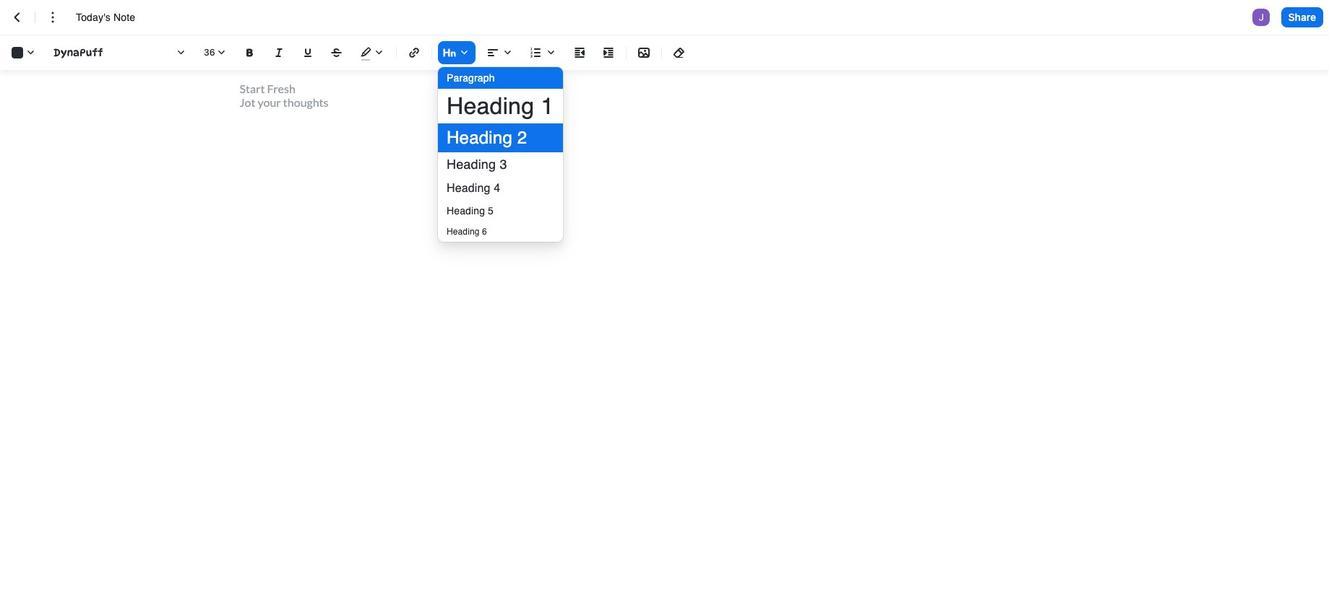 Task type: describe. For each thing, give the bounding box(es) containing it.
paragraph
[[447, 72, 495, 84]]

underline image
[[299, 44, 317, 61]]

heading 5 menu item
[[438, 200, 563, 222]]

strikethrough image
[[328, 44, 346, 61]]

3
[[500, 157, 507, 172]]

heading 3
[[447, 157, 507, 172]]

more image
[[44, 9, 61, 26]]

heading 3 menu item
[[438, 153, 563, 177]]

link image
[[406, 44, 423, 61]]

bold image
[[241, 44, 259, 61]]

heading for heading 4
[[447, 182, 491, 195]]

paragraph menu item
[[438, 67, 563, 89]]

dynapuff button
[[48, 41, 192, 64]]

heading for heading 1
[[447, 93, 534, 119]]

2
[[517, 128, 527, 148]]

4
[[494, 182, 500, 195]]

heading 2 menu item
[[438, 124, 563, 153]]

heading 1
[[447, 93, 554, 119]]

6
[[482, 227, 487, 237]]

heading for heading 6
[[447, 227, 480, 237]]

heading 5
[[447, 205, 494, 217]]

decrease indent image
[[571, 44, 588, 61]]

5
[[488, 205, 494, 217]]

heading 2
[[447, 128, 527, 148]]



Task type: locate. For each thing, give the bounding box(es) containing it.
6 heading from the top
[[447, 227, 480, 237]]

heading 6 menu item
[[438, 222, 563, 242]]

share
[[1289, 11, 1316, 23]]

1
[[541, 93, 554, 119]]

heading up heading 3
[[447, 128, 513, 148]]

italic image
[[270, 44, 288, 61]]

heading 4
[[447, 182, 500, 195]]

share button
[[1281, 7, 1324, 27]]

heading up heading 6
[[447, 205, 485, 217]]

heading 4 menu item
[[438, 177, 563, 200]]

4 heading from the top
[[447, 182, 491, 195]]

3 heading from the top
[[447, 157, 496, 172]]

36
[[204, 47, 215, 58]]

1 heading from the top
[[447, 93, 534, 119]]

dynapuff
[[53, 46, 103, 59]]

heading up the heading 4 at the top of the page
[[447, 157, 496, 172]]

heading down the paragraph menu item
[[447, 93, 534, 119]]

heading 1 menu
[[438, 67, 563, 242]]

heading 1 menu item
[[438, 89, 563, 124]]

2 heading from the top
[[447, 128, 513, 148]]

heading
[[447, 93, 534, 119], [447, 128, 513, 148], [447, 157, 496, 172], [447, 182, 491, 195], [447, 205, 485, 217], [447, 227, 480, 237]]

all notes image
[[9, 9, 26, 26]]

heading 6
[[447, 227, 487, 237]]

heading for heading 5
[[447, 205, 485, 217]]

clear style image
[[671, 44, 688, 61]]

36 button
[[198, 41, 233, 64]]

heading inside 'menu item'
[[447, 157, 496, 172]]

heading for heading 3
[[447, 157, 496, 172]]

None text field
[[76, 10, 151, 25]]

heading for heading 2
[[447, 128, 513, 148]]

5 heading from the top
[[447, 205, 485, 217]]

jacob simon image
[[1253, 9, 1270, 26]]

increase indent image
[[600, 44, 617, 61]]

heading up heading 5
[[447, 182, 491, 195]]

insert image image
[[635, 44, 653, 61]]

heading left 6
[[447, 227, 480, 237]]



Task type: vqa. For each thing, say whether or not it's contained in the screenshot.
fifth Heading from the top of the Heading 1 menu
yes



